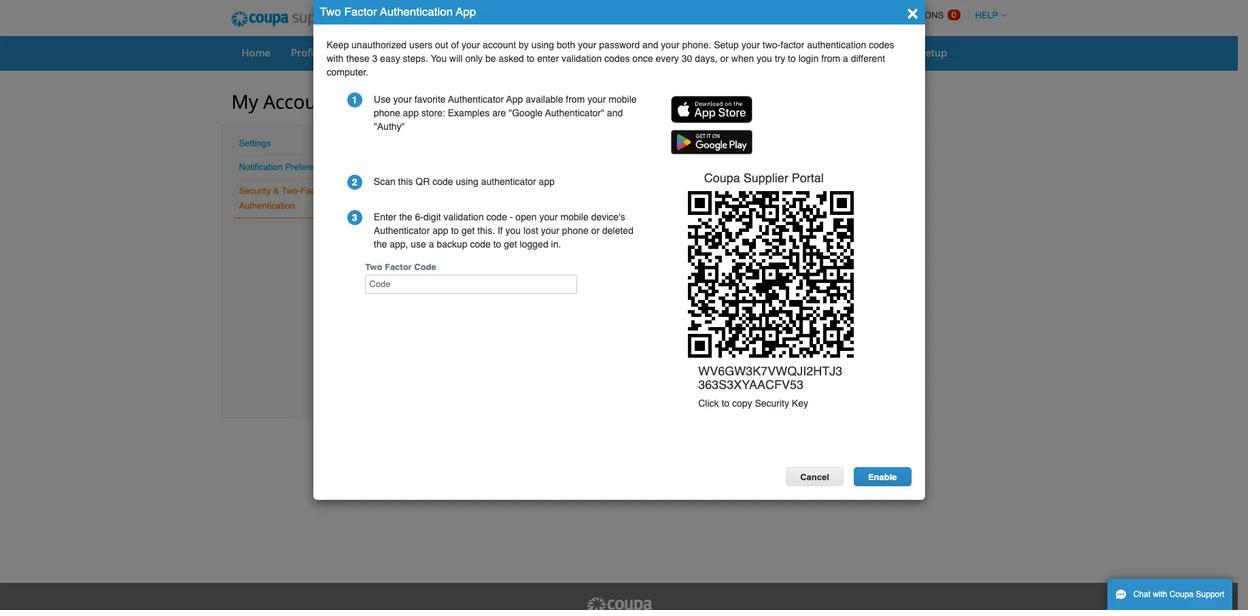 Task type: describe. For each thing, give the bounding box(es) containing it.
keep unauthorized users out of your account by using both your password and your phone. setup your two-factor authentication codes with these 3 easy steps. you will only be asked to enter validation codes once every 30 days, or when you try to login from a different computer.
[[327, 39, 895, 78]]

my account security & two-factor authentication
[[232, 88, 554, 114]]

to inside using sms, a code will be sent to your mobile phone number. enter verification code when prompted and select ok. sms rates apply.
[[579, 368, 587, 379]]

key
[[792, 398, 809, 409]]

unauthorized
[[352, 39, 407, 50]]

my
[[232, 88, 258, 114]]

digit
[[424, 211, 441, 222]]

phone inside 'enter the 6-digit validation code - open your mobile device's authenticator app to get this. if you lost your phone or deleted the app, use a backup code to get logged in.'
[[562, 225, 589, 236]]

two-
[[763, 39, 781, 50]]

authentication down are
[[446, 126, 549, 148]]

performance
[[716, 46, 778, 59]]

enter
[[537, 53, 559, 64]]

sourcing
[[799, 46, 840, 59]]

app up of
[[456, 5, 476, 18]]

0 horizontal spatial coupa supplier portal image
[[221, 2, 397, 36]]

your inside using sms, a code will be sent to your mobile phone number. enter verification code when prompted and select ok. sms rates apply.
[[590, 368, 608, 379]]

ok.
[[631, 382, 647, 393]]

mobile inside use your favorite authenticator app available from your mobile phone app store: examples are "google authenticator" and "authy"
[[609, 94, 637, 105]]

sms
[[650, 382, 671, 393]]

use
[[374, 94, 391, 105]]

orders link
[[333, 42, 384, 63]]

enter inside 'enter the 6-digit validation code - open your mobile device's authenticator app to get this. if you lost your phone or deleted the app, use a backup code to get logged in.'
[[374, 211, 397, 222]]

steps.
[[403, 53, 428, 64]]

when inside using sms, a code will be sent to your mobile phone number. enter verification code when prompted and select ok. sms rates apply.
[[517, 382, 539, 393]]

use your favorite authenticator app available from your mobile phone app store: examples are "google authenticator" and "authy"
[[374, 94, 637, 132]]

a inside keep unauthorized users out of your account by using both your password and your phone. setup your two-factor authentication codes with these 3 easy steps. you will only be asked to enter validation codes once every 30 days, or when you try to login from a different computer.
[[843, 53, 849, 64]]

computer.
[[327, 67, 369, 78]]

0 horizontal spatial codes
[[605, 53, 630, 64]]

easy
[[380, 53, 400, 64]]

Enable only for Payment Changes (Required for changing Legal Entity or Remit-To) radio
[[364, 162, 373, 180]]

settings
[[239, 138, 271, 148]]

add-ons
[[860, 46, 900, 59]]

profile link
[[282, 42, 331, 63]]

enter the 6-digit validation code - open your mobile device's authenticator app to get this. if you lost your phone or deleted the app, use a backup code to get logged in.
[[374, 211, 634, 250]]

google play store two factor authentication app image
[[671, 130, 753, 154]]

a inside 'enter the 6-digit validation code - open your mobile device's authenticator app to get this. if you lost your phone or deleted the app, use a backup code to get logged in.'
[[429, 239, 434, 250]]

home link
[[233, 42, 280, 63]]

apple app store two factor authentication app image
[[671, 96, 753, 123]]

supplier
[[744, 170, 789, 185]]

30
[[682, 53, 693, 64]]

0 vertical spatial account
[[263, 88, 335, 114]]

using for using an authenticator app available from your mobile phone app store
[[445, 259, 469, 270]]

your left two-
[[742, 39, 760, 50]]

examples
[[448, 107, 490, 118]]

0 vertical spatial the
[[399, 211, 413, 222]]

from inside keep unauthorized users out of your account by using both your password and your phone. setup your two-factor authentication codes with these 3 easy steps. you will only be asked to enter validation codes once every 30 days, or when you try to login from a different computer.
[[822, 53, 841, 64]]

authentication up users at the left
[[380, 5, 453, 18]]

app,
[[390, 239, 408, 250]]

and inside keep unauthorized users out of your account by using both your password and your phone. setup your two-factor authentication codes with these 3 easy steps. you will only be asked to enter validation codes once every 30 days, or when you try to login from a different computer.
[[643, 39, 659, 50]]

using for using sms, a code will be sent to your mobile phone number. enter verification code when prompted and select ok. sms rates apply.
[[445, 368, 469, 379]]

you inside 'enter the 6-digit validation code - open your mobile device's authenticator app to get this. if you lost your phone or deleted the app, use a backup code to get logged in.'
[[506, 225, 521, 236]]

password
[[599, 39, 640, 50]]

setup link
[[912, 42, 957, 63]]

& inside my account security & two-factor authentication
[[389, 96, 398, 112]]

access
[[473, 184, 501, 194]]

are
[[493, 107, 506, 118]]

Two Factor Code text field
[[365, 274, 578, 293]]

6-
[[415, 211, 424, 222]]

1
[[352, 95, 357, 105]]

from inside use your favorite authenticator app available from your mobile phone app store: examples are "google authenticator" and "authy"
[[566, 94, 585, 105]]

using an authenticator app available from your mobile phone app store
[[445, 259, 721, 283]]

store:
[[422, 107, 445, 118]]

and right (login)
[[533, 184, 548, 194]]

notification preferences
[[239, 162, 333, 172]]

disabled
[[487, 217, 521, 229]]

a inside using sms, a code will be sent to your mobile phone number. enter verification code when prompted and select ok. sms rates apply.
[[498, 368, 503, 379]]

select
[[603, 382, 628, 393]]

code right sms,
[[506, 368, 527, 379]]

app inside use your favorite authenticator app available from your mobile phone app store: examples are "google authenticator" and "authy"
[[507, 94, 523, 105]]

number.
[[671, 368, 705, 379]]

authenticator inside use your favorite authenticator app available from your mobile phone app store: examples are "google authenticator" and "authy"
[[448, 94, 504, 105]]

your right both
[[578, 39, 597, 50]]

payment
[[551, 184, 586, 194]]

authentication
[[807, 39, 867, 50]]

users
[[409, 39, 433, 50]]

be inside using sms, a code will be sent to your mobile phone number. enter verification code when prompted and select ok. sms rates apply.
[[545, 368, 556, 379]]

support
[[1197, 590, 1225, 599]]

rates
[[673, 382, 694, 393]]

app inside using an authenticator app available from your mobile phone app store
[[706, 259, 721, 270]]

your up every
[[661, 39, 680, 50]]

app inside using an authenticator app available from your mobile phone app store
[[543, 259, 560, 270]]

invoices
[[552, 46, 590, 59]]

app inside use your favorite authenticator app available from your mobile phone app store: examples are "google authenticator" and "authy"
[[403, 107, 419, 118]]

when inside keep unauthorized users out of your account by using both your password and your phone. setup your two-factor authentication codes with these 3 easy steps. you will only be asked to enter validation codes once every 30 days, or when you try to login from a different computer.
[[732, 53, 755, 64]]

orders
[[342, 46, 375, 59]]

code right qr
[[433, 176, 453, 187]]

account
[[483, 39, 516, 50]]

service/time sheets link
[[387, 42, 500, 63]]

app inside 'enter the 6-digit validation code - open your mobile device's authenticator app to get this. if you lost your phone or deleted the app, use a backup code to get logged in.'
[[433, 225, 449, 236]]

both
[[557, 39, 576, 50]]

settings link
[[239, 138, 271, 148]]

1 horizontal spatial setup
[[920, 46, 948, 59]]

these
[[346, 53, 370, 64]]

available inside use your favorite authenticator app available from your mobile phone app store: examples are "google authenticator" and "authy"
[[526, 94, 563, 105]]

login
[[799, 53, 819, 64]]

keep
[[327, 39, 349, 50]]

1 vertical spatial account
[[439, 184, 471, 194]]

this
[[398, 176, 413, 187]]

coupa inside button
[[1170, 590, 1194, 599]]

factor for two factor code
[[385, 262, 412, 272]]

to right try
[[788, 53, 796, 64]]

sourcing link
[[790, 42, 849, 63]]

invoices link
[[543, 42, 599, 63]]

only
[[465, 53, 483, 64]]

both
[[418, 184, 437, 194]]

chat with coupa support
[[1134, 590, 1225, 599]]

or inside 'enter the 6-digit validation code - open your mobile device's authenticator app to get this. if you lost your phone or deleted the app, use a backup code to get logged in.'
[[591, 225, 600, 236]]

authenticator"
[[545, 107, 605, 118]]

scan this qr code using authenticator app
[[374, 176, 555, 187]]

sent
[[558, 368, 576, 379]]

business
[[672, 46, 714, 59]]

code
[[414, 262, 437, 272]]

1 vertical spatial 3
[[352, 212, 357, 223]]

you
[[431, 53, 447, 64]]

notification
[[239, 162, 283, 172]]

cancel button
[[786, 467, 844, 486]]

sms,
[[472, 368, 495, 379]]

to up backup
[[451, 225, 459, 236]]

this.
[[478, 225, 495, 236]]

3 inside keep unauthorized users out of your account by using both your password and your phone. setup your two-factor authentication codes with these 3 easy steps. you will only be asked to enter validation codes once every 30 days, or when you try to login from a different computer.
[[372, 53, 378, 64]]

copy
[[732, 398, 753, 409]]



Task type: vqa. For each thing, say whether or not it's contained in the screenshot.
'&' inside the the "My Account Security & Two-Factor Authentication"
yes



Task type: locate. For each thing, give the bounding box(es) containing it.
1 vertical spatial using
[[456, 176, 479, 187]]

1 horizontal spatial the
[[399, 211, 413, 222]]

1 horizontal spatial 3
[[372, 53, 378, 64]]

phone inside use your favorite authenticator app available from your mobile phone app store: examples are "google authenticator" and "authy"
[[374, 107, 400, 118]]

1 horizontal spatial a
[[498, 368, 503, 379]]

to left "copy"
[[722, 398, 730, 409]]

ons
[[883, 46, 900, 59]]

0 horizontal spatial using
[[456, 176, 479, 187]]

or down device's
[[591, 225, 600, 236]]

two- inside my account security & two-factor authentication
[[402, 96, 429, 112]]

use
[[411, 239, 426, 250]]

0 horizontal spatial validation
[[444, 211, 484, 222]]

two- right use
[[402, 96, 429, 112]]

& down notification preferences
[[273, 186, 279, 196]]

mobile inside 'enter the 6-digit validation code - open your mobile device's authenticator app to get this. if you lost your phone or deleted the app, use a backup code to get logged in.'
[[561, 211, 589, 222]]

will up prompted
[[529, 368, 543, 379]]

1 vertical spatial codes
[[605, 53, 630, 64]]

account
[[263, 88, 335, 114], [439, 184, 471, 194]]

×
[[907, 1, 919, 22]]

codes up different at the right top of the page
[[869, 39, 895, 50]]

a right use
[[429, 239, 434, 250]]

validation inside 'enter the 6-digit validation code - open your mobile device's authenticator app to get this. if you lost your phone or deleted the app, use a backup code to get logged in.'
[[444, 211, 484, 222]]

-
[[510, 211, 513, 222]]

0 horizontal spatial 3
[[352, 212, 357, 223]]

3 left via
[[352, 212, 357, 223]]

will down of
[[450, 53, 463, 64]]

or
[[721, 53, 729, 64], [591, 225, 600, 236]]

1 vertical spatial a
[[429, 239, 434, 250]]

& inside security & two-factor authentication
[[273, 186, 279, 196]]

by
[[519, 39, 529, 50]]

0 horizontal spatial coupa
[[704, 170, 741, 185]]

you inside keep unauthorized users out of your account by using both your password and your phone. setup your two-factor authentication codes with these 3 easy steps. you will only be asked to enter validation codes once every 30 days, or when you try to login from a different computer.
[[757, 53, 772, 64]]

your up in.
[[541, 225, 560, 236]]

factor
[[781, 39, 805, 50]]

your right use
[[394, 94, 412, 105]]

validation up this.
[[444, 211, 484, 222]]

when right days,
[[732, 53, 755, 64]]

different
[[851, 53, 886, 64]]

2 using from the top
[[445, 368, 469, 379]]

0 vertical spatial using
[[532, 39, 554, 50]]

authenticator
[[481, 176, 536, 187]]

when left prompted
[[517, 382, 539, 393]]

1 vertical spatial you
[[506, 225, 521, 236]]

0 vertical spatial be
[[486, 53, 496, 64]]

authenticator up app,
[[374, 225, 430, 236]]

factor inside my account security & two-factor authentication
[[429, 96, 466, 112]]

available down device's
[[563, 259, 600, 270]]

from inside using an authenticator app available from your mobile phone app store
[[603, 259, 622, 270]]

available
[[526, 94, 563, 105], [563, 259, 600, 270]]

your up select
[[590, 368, 608, 379]]

1 horizontal spatial two
[[365, 262, 382, 272]]

security inside wv6gw3k7vwqji2htj3 363s3xyaacfv53 click to copy security key
[[755, 398, 790, 409]]

setup up days,
[[714, 39, 739, 50]]

1 horizontal spatial from
[[603, 259, 622, 270]]

or inside keep unauthorized users out of your account by using both your password and your phone. setup your two-factor authentication codes with these 3 easy steps. you will only be asked to enter validation codes once every 30 days, or when you try to login from a different computer.
[[721, 53, 729, 64]]

for
[[406, 184, 416, 194]]

authenticator up examples
[[448, 94, 504, 105]]

factor for two factor authentication app
[[344, 5, 377, 18]]

0 vertical spatial from
[[822, 53, 841, 64]]

1 horizontal spatial be
[[545, 368, 556, 379]]

1 vertical spatial the
[[374, 239, 387, 250]]

once
[[633, 53, 653, 64]]

enable right enable for both account access (login) and payment changes option
[[376, 184, 403, 194]]

0 vertical spatial when
[[732, 53, 755, 64]]

security
[[340, 96, 386, 112], [239, 186, 271, 196], [755, 398, 790, 409]]

using inside using sms, a code will be sent to your mobile phone number. enter verification code when prompted and select ok. sms rates apply.
[[445, 368, 469, 379]]

device's
[[591, 211, 626, 222]]

1 vertical spatial enable
[[389, 260, 416, 270]]

1 horizontal spatial codes
[[869, 39, 895, 50]]

authenticator inside using an authenticator app available from your mobile phone app store
[[485, 259, 541, 270]]

1 vertical spatial with
[[1153, 590, 1168, 599]]

using
[[532, 39, 554, 50], [456, 176, 479, 187]]

factor
[[344, 5, 377, 18], [429, 96, 466, 112], [398, 126, 442, 148], [301, 186, 326, 196], [385, 262, 412, 272]]

1 horizontal spatial security
[[340, 96, 386, 112]]

using inside keep unauthorized users out of your account by using both your password and your phone. setup your two-factor authentication codes with these 3 easy steps. you will only be asked to enter validation codes once every 30 days, or when you try to login from a different computer.
[[532, 39, 554, 50]]

0 vertical spatial two
[[320, 5, 341, 18]]

1 vertical spatial or
[[591, 225, 600, 236]]

logged
[[520, 239, 549, 250]]

deleted
[[603, 225, 634, 236]]

setup right ons
[[920, 46, 948, 59]]

two-factor authentication
[[364, 126, 549, 148]]

1 horizontal spatial will
[[529, 368, 543, 379]]

1 horizontal spatial validation
[[562, 53, 602, 64]]

setup inside keep unauthorized users out of your account by using both your password and your phone. setup your two-factor authentication codes with these 3 easy steps. you will only be asked to enter validation codes once every 30 days, or when you try to login from a different computer.
[[714, 39, 739, 50]]

wv6gw3k7vwqji2htj3
[[699, 364, 843, 378]]

0 vertical spatial codes
[[869, 39, 895, 50]]

coupa down google play store two factor authentication app image at top
[[704, 170, 741, 185]]

two- down notification preferences
[[282, 186, 301, 196]]

an
[[472, 259, 483, 270]]

0 horizontal spatial from
[[566, 94, 585, 105]]

1 vertical spatial coupa
[[1170, 590, 1194, 599]]

363s3xyaacfv53
[[699, 378, 804, 392]]

0 horizontal spatial setup
[[714, 39, 739, 50]]

1 horizontal spatial or
[[721, 53, 729, 64]]

1 vertical spatial from
[[566, 94, 585, 105]]

Enable for Both Account Access (Login) and Payment Changes radio
[[364, 182, 373, 200]]

code down sms,
[[493, 382, 514, 393]]

two-
[[402, 96, 429, 112], [364, 126, 398, 148], [282, 186, 301, 196]]

0 vertical spatial will
[[450, 53, 463, 64]]

authentication inside security & two-factor authentication
[[239, 201, 295, 211]]

enter inside using sms, a code will be sent to your mobile phone number. enter verification code when prompted and select ok. sms rates apply.
[[708, 368, 730, 379]]

0 horizontal spatial a
[[429, 239, 434, 250]]

catalogs link
[[602, 42, 660, 63]]

3 down unauthorized
[[372, 53, 378, 64]]

1 vertical spatial available
[[563, 259, 600, 270]]

× button
[[907, 1, 919, 22]]

0 vertical spatial or
[[721, 53, 729, 64]]

service/time
[[396, 46, 457, 59]]

2 horizontal spatial two-
[[402, 96, 429, 112]]

"authy"
[[374, 121, 405, 132]]

using up verification
[[445, 368, 469, 379]]

1 vertical spatial two
[[365, 262, 382, 272]]

app up "google at the top of the page
[[507, 94, 523, 105]]

with inside keep unauthorized users out of your account by using both your password and your phone. setup your two-factor authentication codes with these 3 easy steps. you will only be asked to enter validation codes once every 30 days, or when you try to login from a different computer.
[[327, 53, 344, 64]]

in.
[[551, 239, 561, 250]]

factor down store:
[[398, 126, 442, 148]]

0 vertical spatial enter
[[374, 211, 397, 222]]

(login)
[[503, 184, 531, 194]]

coupa supplier portal
[[704, 170, 824, 185]]

and left select
[[585, 382, 601, 393]]

0 vertical spatial &
[[389, 96, 398, 112]]

and inside using sms, a code will be sent to your mobile phone number. enter verification code when prompted and select ok. sms rates apply.
[[585, 382, 601, 393]]

and right authenticator"
[[607, 107, 623, 118]]

1 horizontal spatial coupa
[[1170, 590, 1194, 599]]

available inside using an authenticator app available from your mobile phone app store
[[563, 259, 600, 270]]

and up the once
[[643, 39, 659, 50]]

security & two-factor authentication link
[[239, 186, 326, 211]]

authentication down notification
[[239, 201, 295, 211]]

available up "google at the top of the page
[[526, 94, 563, 105]]

2 vertical spatial two-
[[282, 186, 301, 196]]

you down two-
[[757, 53, 772, 64]]

0 vertical spatial coupa supplier portal image
[[221, 2, 397, 36]]

enable right cancel
[[868, 472, 897, 482]]

& up "authy"
[[389, 96, 398, 112]]

to down by
[[527, 53, 535, 64]]

0 horizontal spatial account
[[263, 88, 335, 114]]

service/time sheets
[[396, 46, 491, 59]]

coupa supplier portal image
[[221, 2, 397, 36], [585, 596, 653, 610]]

mobile inside using sms, a code will be sent to your mobile phone number. enter verification code when prompted and select ok. sms rates apply.
[[611, 368, 639, 379]]

enter up app,
[[374, 211, 397, 222]]

two for two factor code
[[365, 262, 382, 272]]

phone inside using an authenticator app available from your mobile phone app store
[[676, 259, 703, 270]]

factor down preferences
[[301, 186, 326, 196]]

try
[[775, 53, 786, 64]]

authentication inside my account security & two-factor authentication
[[469, 96, 554, 112]]

account right both
[[439, 184, 471, 194]]

security inside my account security & two-factor authentication
[[340, 96, 386, 112]]

security & two-factor authentication
[[239, 186, 326, 211]]

account down profile link
[[263, 88, 335, 114]]

0 horizontal spatial or
[[591, 225, 600, 236]]

add-ons link
[[852, 42, 909, 63]]

every
[[656, 53, 679, 64]]

from up authenticator"
[[566, 94, 585, 105]]

0 vertical spatial with
[[327, 53, 344, 64]]

1 vertical spatial be
[[545, 368, 556, 379]]

asked
[[499, 53, 524, 64]]

security left the key
[[755, 398, 790, 409]]

0 horizontal spatial two
[[320, 5, 341, 18]]

code
[[433, 176, 453, 187], [487, 211, 507, 222], [470, 239, 491, 250], [506, 368, 527, 379], [493, 382, 514, 393]]

using right both
[[456, 176, 479, 187]]

0 horizontal spatial the
[[374, 239, 387, 250]]

setup
[[714, 39, 739, 50], [920, 46, 948, 59]]

two
[[320, 5, 341, 18], [365, 262, 382, 272]]

0 vertical spatial you
[[757, 53, 772, 64]]

1 horizontal spatial using
[[532, 39, 554, 50]]

your inside using an authenticator app available from your mobile phone app store
[[625, 259, 643, 270]]

home
[[242, 46, 271, 59]]

two for two factor authentication app
[[320, 5, 341, 18]]

3
[[372, 53, 378, 64], [352, 212, 357, 223]]

0 vertical spatial coupa
[[704, 170, 741, 185]]

1 horizontal spatial coupa supplier portal image
[[585, 596, 653, 610]]

0 horizontal spatial security
[[239, 186, 271, 196]]

code up if
[[487, 211, 507, 222]]

open
[[516, 211, 537, 222]]

phone
[[374, 107, 400, 118], [562, 225, 589, 236], [676, 259, 703, 270], [641, 368, 668, 379]]

1 horizontal spatial when
[[732, 53, 755, 64]]

2 horizontal spatial security
[[755, 398, 790, 409]]

chat with coupa support button
[[1108, 579, 1233, 610]]

1 vertical spatial will
[[529, 368, 543, 379]]

phone inside using sms, a code will be sent to your mobile phone number. enter verification code when prompted and select ok. sms rates apply.
[[641, 368, 668, 379]]

wv6gw3k7vwqji2htj3 363s3xyaacfv53 click to copy security key
[[699, 364, 843, 409]]

your up authenticator"
[[588, 94, 606, 105]]

2 vertical spatial security
[[755, 398, 790, 409]]

authenticator up use
[[384, 214, 459, 230]]

0 vertical spatial validation
[[562, 53, 602, 64]]

1 vertical spatial get
[[504, 239, 517, 250]]

0 horizontal spatial when
[[517, 382, 539, 393]]

0 vertical spatial two-
[[402, 96, 429, 112]]

factor down app,
[[385, 262, 412, 272]]

be inside keep unauthorized users out of your account by using both your password and your phone. setup your two-factor authentication codes with these 3 easy steps. you will only be asked to enter validation codes once every 30 days, or when you try to login from a different computer.
[[486, 53, 496, 64]]

authenticator down logged
[[485, 259, 541, 270]]

coupa left support
[[1170, 590, 1194, 599]]

with inside button
[[1153, 590, 1168, 599]]

security down notification
[[239, 186, 271, 196]]

1 horizontal spatial get
[[504, 239, 517, 250]]

0 horizontal spatial you
[[506, 225, 521, 236]]

using up the store
[[445, 259, 469, 270]]

apply.
[[697, 382, 722, 393]]

if
[[498, 225, 503, 236]]

app down in.
[[543, 259, 560, 270]]

two factor authentication app
[[320, 5, 476, 18]]

be left sent
[[545, 368, 556, 379]]

1 horizontal spatial with
[[1153, 590, 1168, 599]]

0 vertical spatial security
[[340, 96, 386, 112]]

1 horizontal spatial &
[[389, 96, 398, 112]]

0 horizontal spatial get
[[462, 225, 475, 236]]

mobile inside using an authenticator app available from your mobile phone app store
[[646, 259, 674, 270]]

2 vertical spatial enable
[[868, 472, 897, 482]]

will inside using sms, a code will be sent to your mobile phone number. enter verification code when prompted and select ok. sms rates apply.
[[529, 368, 543, 379]]

security up "authy"
[[340, 96, 386, 112]]

sheets
[[459, 46, 491, 59]]

using up enter
[[532, 39, 554, 50]]

0 horizontal spatial two-
[[282, 186, 301, 196]]

phone.
[[683, 39, 712, 50]]

verification
[[445, 382, 491, 393]]

of
[[451, 39, 459, 50]]

business performance link
[[663, 42, 787, 63]]

from down deleted
[[603, 259, 622, 270]]

1 vertical spatial coupa supplier portal image
[[585, 596, 653, 610]]

a down the authentication
[[843, 53, 849, 64]]

enable inside button
[[868, 472, 897, 482]]

authenticator
[[448, 94, 504, 105], [384, 214, 459, 230], [374, 225, 430, 236], [485, 259, 541, 270]]

0 horizontal spatial &
[[273, 186, 279, 196]]

0 horizontal spatial be
[[486, 53, 496, 64]]

2 vertical spatial a
[[498, 368, 503, 379]]

factor up unauthorized
[[344, 5, 377, 18]]

the left the 6-
[[399, 211, 413, 222]]

two down via
[[365, 262, 382, 272]]

security inside security & two-factor authentication
[[239, 186, 271, 196]]

your right 'open'
[[540, 211, 558, 222]]

authentication down asked
[[469, 96, 554, 112]]

to
[[527, 53, 535, 64], [788, 53, 796, 64], [451, 225, 459, 236], [494, 239, 502, 250], [579, 368, 587, 379], [722, 398, 730, 409]]

or right days,
[[721, 53, 729, 64]]

app left if
[[462, 214, 484, 230]]

0 vertical spatial a
[[843, 53, 849, 64]]

be down account
[[486, 53, 496, 64]]

will inside keep unauthorized users out of your account by using both your password and your phone. setup your two-factor authentication codes with these 3 easy steps. you will only be asked to enter validation codes once every 30 days, or when you try to login from a different computer.
[[450, 53, 463, 64]]

1 vertical spatial using
[[445, 368, 469, 379]]

2 horizontal spatial a
[[843, 53, 849, 64]]

1 vertical spatial enter
[[708, 368, 730, 379]]

factor up the two-factor authentication
[[429, 96, 466, 112]]

with down keep
[[327, 53, 344, 64]]

preferences
[[285, 162, 333, 172]]

the left app,
[[374, 239, 387, 250]]

1 horizontal spatial account
[[439, 184, 471, 194]]

1 vertical spatial security
[[239, 186, 271, 196]]

portal
[[792, 170, 824, 185]]

1 using from the top
[[445, 259, 469, 270]]

two- inside security & two-factor authentication
[[282, 186, 301, 196]]

days,
[[695, 53, 718, 64]]

your down deleted
[[625, 259, 643, 270]]

None checkbox
[[375, 260, 384, 269]]

authentication
[[380, 5, 453, 18], [469, 96, 554, 112], [446, 126, 549, 148], [239, 201, 295, 211]]

to down if
[[494, 239, 502, 250]]

enable button
[[854, 467, 912, 486]]

backup
[[437, 239, 468, 250]]

codes down password
[[605, 53, 630, 64]]

using inside using an authenticator app available from your mobile phone app store
[[445, 259, 469, 270]]

factor for two-factor authentication
[[398, 126, 442, 148]]

0 horizontal spatial with
[[327, 53, 344, 64]]

1 horizontal spatial you
[[757, 53, 772, 64]]

two up keep
[[320, 5, 341, 18]]

asn link
[[503, 42, 540, 63]]

code down this.
[[470, 239, 491, 250]]

to inside wv6gw3k7vwqji2htj3 363s3xyaacfv53 click to copy security key
[[722, 398, 730, 409]]

using sms, a code will be sent to your mobile phone number. enter verification code when prompted and select ok. sms rates apply.
[[445, 368, 730, 393]]

get left this.
[[462, 225, 475, 236]]

a right sms,
[[498, 368, 503, 379]]

1 vertical spatial &
[[273, 186, 279, 196]]

store
[[445, 273, 466, 283]]

your up only
[[462, 39, 480, 50]]

your
[[462, 39, 480, 50], [578, 39, 597, 50], [661, 39, 680, 50], [742, 39, 760, 50], [394, 94, 412, 105], [588, 94, 606, 105], [540, 211, 558, 222], [541, 225, 560, 236], [625, 259, 643, 270], [590, 368, 608, 379]]

1 vertical spatial two-
[[364, 126, 398, 148]]

get down disabled
[[504, 239, 517, 250]]

0 vertical spatial available
[[526, 94, 563, 105]]

validation down both
[[562, 53, 602, 64]]

0 horizontal spatial enter
[[374, 211, 397, 222]]

enter up apply.
[[708, 368, 730, 379]]

enable down app,
[[389, 260, 416, 270]]

to right sent
[[579, 368, 587, 379]]

"google
[[509, 107, 543, 118]]

from down the authentication
[[822, 53, 841, 64]]

authenticator inside 'enter the 6-digit validation code - open your mobile device's authenticator app to get this. if you lost your phone or deleted the app, use a backup code to get logged in.'
[[374, 225, 430, 236]]

validation inside keep unauthorized users out of your account by using both your password and your phone. setup your two-factor authentication codes with these 3 easy steps. you will only be asked to enter validation codes once every 30 days, or when you try to login from a different computer.
[[562, 53, 602, 64]]

profile
[[291, 46, 322, 59]]

0 vertical spatial get
[[462, 225, 475, 236]]

you right if
[[506, 225, 521, 236]]

0 vertical spatial using
[[445, 259, 469, 270]]

with right chat
[[1153, 590, 1168, 599]]

and inside use your favorite authenticator app available from your mobile phone app store: examples are "google authenticator" and "authy"
[[607, 107, 623, 118]]

0 horizontal spatial will
[[450, 53, 463, 64]]

click
[[699, 398, 719, 409]]

0 vertical spatial enable
[[376, 184, 403, 194]]

factor inside security & two-factor authentication
[[301, 186, 326, 196]]

1 horizontal spatial two-
[[364, 126, 398, 148]]

lost
[[524, 225, 539, 236]]

2 vertical spatial from
[[603, 259, 622, 270]]

a
[[843, 53, 849, 64], [429, 239, 434, 250], [498, 368, 503, 379]]

two- up enable only for payment changes (required for changing legal entity or remit-to) option
[[364, 126, 398, 148]]



